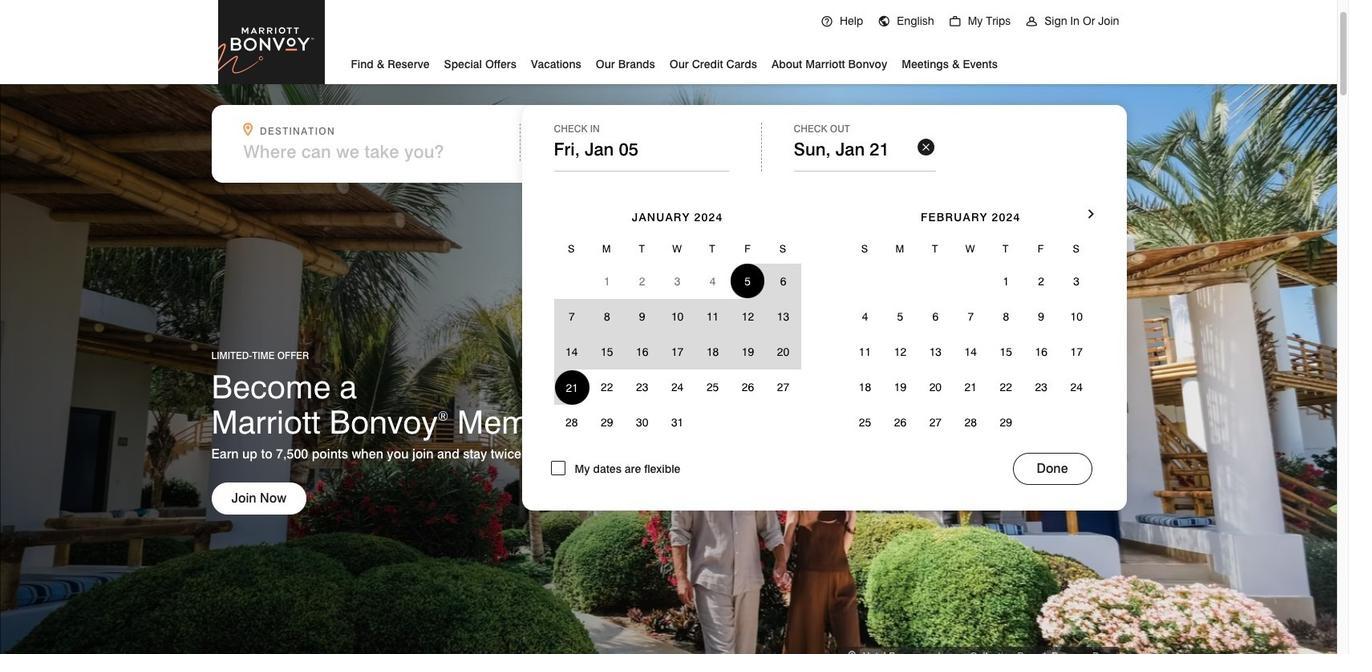 Task type: locate. For each thing, give the bounding box(es) containing it.
0 horizontal spatial row group
[[554, 264, 801, 441]]

1 row group from the left
[[554, 264, 801, 441]]

round image
[[949, 15, 962, 28], [1026, 15, 1039, 28]]

thu jan 04 2024 cell
[[695, 264, 731, 299]]

grid
[[554, 188, 801, 441], [848, 188, 1095, 441]]

wed jan 03 2024 cell
[[660, 264, 695, 299]]

0 horizontal spatial grid
[[554, 188, 801, 441]]

row
[[554, 234, 801, 264], [848, 234, 1095, 264], [554, 264, 801, 299], [848, 264, 1095, 299], [554, 299, 801, 335], [848, 299, 1095, 335], [554, 335, 801, 370], [848, 335, 1095, 370], [554, 370, 801, 405], [848, 370, 1095, 405], [554, 405, 801, 441], [848, 405, 1095, 441]]

2 round image from the left
[[1026, 15, 1039, 28]]

1 round image from the left
[[821, 15, 834, 28]]

2 row group from the left
[[848, 264, 1095, 441]]

None search field
[[211, 105, 1127, 511]]

1 horizontal spatial round image
[[1026, 15, 1039, 28]]

2 grid from the left
[[848, 188, 1095, 441]]

round image
[[821, 15, 834, 28], [878, 15, 891, 28]]

1 horizontal spatial grid
[[848, 188, 1095, 441]]

1 round image from the left
[[949, 15, 962, 28]]

0 horizontal spatial round image
[[821, 15, 834, 28]]

1 horizontal spatial round image
[[878, 15, 891, 28]]

0 horizontal spatial round image
[[949, 15, 962, 28]]

1 grid from the left
[[554, 188, 801, 441]]

Where can we take you? text field
[[244, 141, 489, 162]]

1 horizontal spatial row group
[[848, 264, 1095, 441]]

row group
[[554, 264, 801, 441], [848, 264, 1095, 441]]



Task type: vqa. For each thing, say whether or not it's contained in the screenshot.
Thu Jan 11 2024 cell
no



Task type: describe. For each thing, give the bounding box(es) containing it.
tue jan 02 2024 cell
[[625, 264, 660, 299]]

2 round image from the left
[[878, 15, 891, 28]]

location image
[[849, 651, 861, 655]]

mon jan 01 2024 cell
[[590, 264, 625, 299]]

destination field
[[244, 141, 510, 162]]



